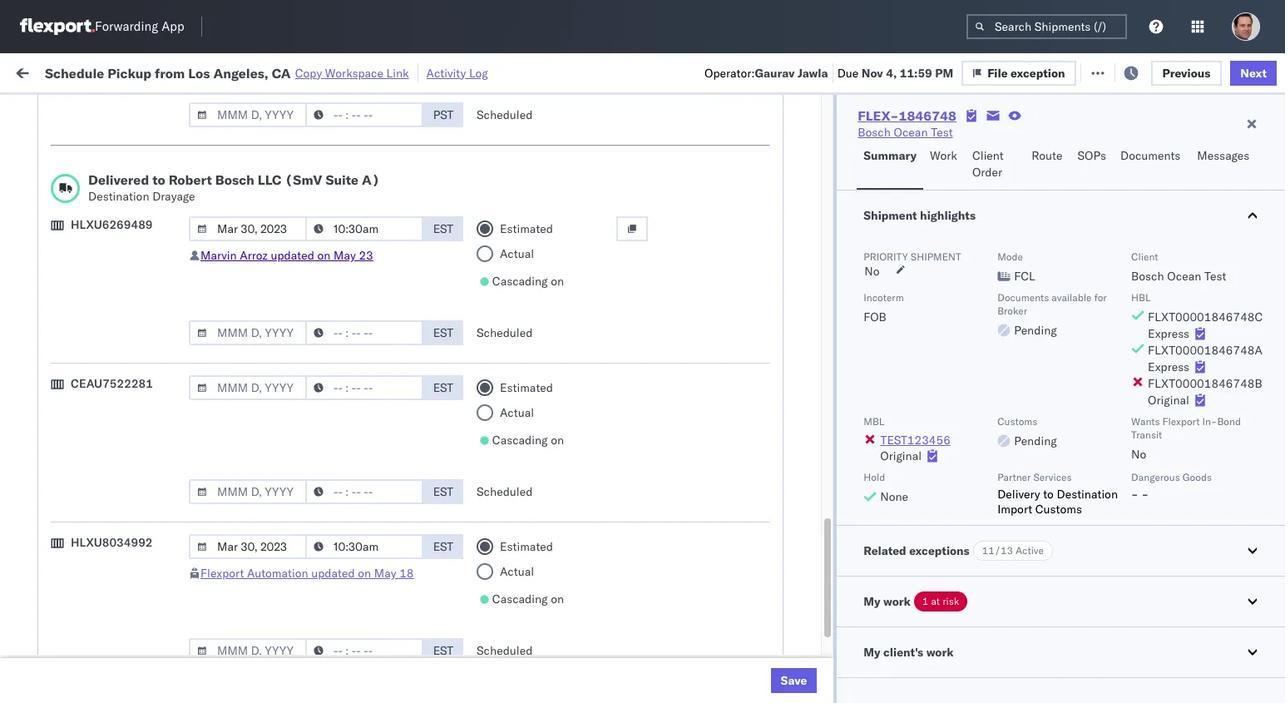 Task type: describe. For each thing, give the bounding box(es) containing it.
broker
[[998, 305, 1028, 317]]

2 mmm d, yyyy text field from the top
[[189, 479, 307, 504]]

next button
[[1231, 60, 1277, 85]]

flex- up the 1 at risk
[[919, 570, 954, 585]]

pickup for schedule pickup from rotterdam, netherlands button
[[91, 597, 126, 612]]

from for schedule pickup from rotterdam, netherlands button
[[129, 597, 154, 612]]

delivery for 4th "schedule delivery appointment" button from the top
[[91, 569, 133, 584]]

pm up flex-1846748 link
[[935, 65, 954, 80]]

shipment highlights
[[864, 208, 976, 223]]

confirm delivery link
[[38, 495, 127, 511]]

flex- right fob
[[919, 313, 954, 328]]

from for third schedule pickup from los angeles, ca button from the top of the page
[[129, 377, 154, 392]]

express for flxt00001846748a
[[1148, 359, 1190, 374]]

confirm pickup from los angeles, ca button
[[38, 450, 236, 485]]

3 karl from the top
[[868, 679, 890, 694]]

snoozed : no
[[348, 103, 407, 115]]

track
[[424, 64, 451, 79]]

ca for second schedule pickup from los angeles, ca button from the bottom of the page
[[38, 540, 54, 555]]

1 schedule pickup from los angeles, ca button from the top
[[38, 230, 236, 265]]

1846748 down 'highlights' at the right
[[954, 240, 1005, 255]]

9 resize handle column header from the left
[[1243, 129, 1263, 703]]

customs down workitem button
[[79, 158, 126, 173]]

3 est from the top
[[433, 380, 454, 395]]

flex-1662119
[[919, 643, 1005, 658]]

schedule pickup from rotterdam, netherlands button
[[38, 596, 236, 631]]

summary button
[[857, 141, 924, 190]]

11:59 for fifth schedule pickup from los angeles, ca button from the bottom of the page
[[268, 240, 300, 255]]

11:59 pm pdt, nov 4, 2022 for the schedule pickup from los angeles, ca link related to 2nd schedule pickup from los angeles, ca button from the top of the page
[[268, 313, 421, 328]]

2 cascading on from the top
[[492, 433, 564, 448]]

ocean inside client bosch ocean test incoterm fob
[[1168, 269, 1202, 284]]

flexport automation updated on may 18 button
[[201, 566, 414, 581]]

batch action button
[[1166, 59, 1275, 84]]

appointment for schedule delivery appointment link related to 2nd "schedule delivery appointment" button from the top
[[136, 276, 205, 291]]

name
[[647, 136, 673, 148]]

action
[[1227, 64, 1264, 79]]

forwarding app link
[[20, 18, 184, 35]]

schedule pickup from rotterdam, netherlands
[[38, 597, 216, 629]]

2 actual from the top
[[500, 405, 534, 420]]

wants
[[1132, 415, 1160, 428]]

express for flxt00001846748c
[[1148, 326, 1190, 341]]

mmm d, yyyy text field for 4th -- : -- -- text field from the bottom
[[189, 102, 307, 127]]

flex id button
[[884, 132, 1000, 149]]

0 horizontal spatial my work
[[17, 60, 91, 84]]

13,
[[377, 387, 395, 401]]

4 uetu5238478 from the top
[[1114, 496, 1195, 511]]

3 lhuu7894563, uetu5238478 from the top
[[1025, 459, 1195, 474]]

priority shipment
[[864, 250, 962, 263]]

previous button
[[1151, 60, 1223, 85]]

shipment
[[864, 208, 917, 223]]

to inside partner services delivery to destination import customs
[[1044, 487, 1054, 502]]

1846748 up broker
[[954, 277, 1005, 292]]

pm for the schedule pickup from los angeles, ca link related to 2nd schedule pickup from los angeles, ca button from the top of the page
[[303, 313, 322, 328]]

1 2130387 from the top
[[954, 570, 1005, 585]]

flex- down flex-1660288
[[919, 203, 954, 218]]

documents up 'ceau7522281' at bottom
[[38, 357, 98, 372]]

1 maeu9408431 from the top
[[1133, 570, 1217, 585]]

marvin arroz updated on may 23
[[201, 248, 373, 263]]

ceau7522281, hlxu6269489, hlxu8034992 for 11:00 pm pst, nov 8, 2022 'upload customs clearance documents' link
[[1025, 349, 1283, 364]]

1 vertical spatial no
[[865, 264, 880, 279]]

2 integration test account - karl lagerfeld from the top
[[726, 606, 942, 621]]

1846748 down 1660288
[[954, 203, 1005, 218]]

1 horizontal spatial original
[[1148, 393, 1190, 408]]

appointment for schedule delivery appointment link associated with 4th "schedule delivery appointment" button from the top
[[136, 569, 205, 584]]

2 maeu9408431 from the top
[[1133, 679, 1217, 694]]

ca for first schedule pickup from los angeles, ca button from the bottom of the page
[[38, 650, 54, 665]]

message (0)
[[224, 64, 293, 79]]

1 at risk
[[923, 595, 960, 607]]

2 lhuu7894563, uetu5238478 from the top
[[1025, 423, 1195, 438]]

client order button
[[966, 141, 1025, 190]]

2 lagerfeld from the top
[[893, 606, 942, 621]]

summary
[[864, 148, 917, 163]]

container numbers
[[1025, 129, 1070, 155]]

4 -- : -- -- text field from the top
[[305, 534, 424, 559]]

activity log button
[[427, 63, 488, 82]]

flex- up flex
[[858, 107, 899, 124]]

delivery inside partner services delivery to destination import customs
[[998, 487, 1041, 502]]

ceau7522281, hlxu6269489, hlxu8034992 for the schedule pickup from los angeles, ca link related to 2nd schedule pickup from los angeles, ca button from the top of the page
[[1025, 313, 1283, 328]]

2 est from the top
[[433, 325, 454, 340]]

1 hlxu6269489, from the top
[[1114, 203, 1199, 218]]

customs inside partner services delivery to destination import customs
[[1036, 502, 1083, 517]]

pickup for first schedule pickup from los angeles, ca button from the bottom of the page
[[91, 634, 126, 649]]

bookings test consignee
[[726, 533, 858, 548]]

3 integration from the top
[[726, 679, 783, 694]]

3 schedule pickup from los angeles, ca button from the top
[[38, 377, 236, 411]]

2 schedule pickup from los angeles, ca button from the top
[[38, 303, 236, 338]]

upload for 12:00 am pdt, aug 19, 2022
[[38, 158, 76, 173]]

client for client order
[[973, 148, 1004, 163]]

actual for flexport automation updated on may 18
[[500, 564, 534, 579]]

related exceptions
[[864, 543, 970, 558]]

mbl
[[864, 415, 885, 428]]

pdt, for 12:00 am pdt, aug 19, 2022 'upload customs clearance documents' link
[[325, 167, 352, 182]]

previous
[[1163, 65, 1211, 80]]

test123456 up flxt00001846748c
[[1133, 277, 1203, 292]]

-- : -- -- text field for 23
[[305, 320, 424, 345]]

1893174
[[954, 533, 1005, 548]]

los for confirm pickup from los angeles, ca button
[[150, 451, 169, 466]]

1 mmm d, yyyy text field from the top
[[189, 375, 307, 400]]

angeles, for the schedule pickup from los angeles, ca link related to 2nd schedule pickup from los angeles, ca button from the top of the page
[[179, 304, 224, 319]]

hlxu6269489
[[71, 217, 153, 232]]

11:59 pm pst, dec 13, 2022
[[268, 387, 427, 401]]

11:59 up flex-1846748 link
[[900, 65, 933, 80]]

3 schedule delivery appointment button from the top
[[38, 421, 205, 440]]

4 ceau7522281, from the top
[[1025, 313, 1111, 328]]

flex- down 'my client's work'
[[919, 679, 954, 694]]

confirm for confirm delivery
[[38, 496, 81, 510]]

abcdefg78456546 for schedule pickup from los angeles, ca
[[1133, 387, 1245, 401]]

arroz
[[240, 248, 268, 263]]

9 ocean fcl from the top
[[509, 570, 567, 585]]

destination inside partner services delivery to destination import customs
[[1057, 487, 1118, 502]]

3 uetu5238478 from the top
[[1114, 459, 1195, 474]]

in-
[[1203, 415, 1218, 428]]

1 gvcu5265864 from the top
[[1025, 569, 1107, 584]]

scheduled for hlxu6269489
[[477, 325, 533, 340]]

0 vertical spatial work
[[48, 60, 91, 84]]

2 cascading from the top
[[492, 433, 548, 448]]

1846748 down shipment at top right
[[954, 313, 1005, 328]]

1 lagerfeld from the top
[[893, 570, 942, 585]]

4 lhuu7894563, from the top
[[1025, 496, 1111, 511]]

flex- down 'flex id' button in the right top of the page
[[919, 167, 954, 182]]

schedule delivery appointment for second "schedule delivery appointment" button from the bottom
[[38, 422, 205, 437]]

batch action
[[1192, 64, 1264, 79]]

snooze
[[451, 136, 484, 148]]

3 ceau7522281, from the top
[[1025, 276, 1111, 291]]

workitem button
[[10, 132, 241, 149]]

schedule delivery appointment link for second "schedule delivery appointment" button from the bottom
[[38, 421, 205, 438]]

2 karl from the top
[[868, 606, 890, 621]]

vandelay for vandelay west
[[726, 643, 774, 658]]

delivery for second "schedule delivery appointment" button from the bottom
[[91, 422, 133, 437]]

forwarding
[[95, 19, 158, 35]]

1889466 for confirm delivery
[[954, 496, 1005, 511]]

2 uetu5238478 from the top
[[1114, 423, 1195, 438]]

from for second schedule pickup from los angeles, ca button from the bottom of the page
[[129, 524, 154, 539]]

2 flex-2130387 from the top
[[919, 606, 1005, 621]]

11:59 down "8:30"
[[268, 643, 300, 658]]

1 ocean fcl from the top
[[509, 240, 567, 255]]

flex-1889466 for confirm delivery
[[919, 496, 1005, 511]]

resize handle column header for deadline
[[423, 129, 443, 703]]

jan for 12,
[[353, 533, 371, 548]]

customs up "partner"
[[998, 415, 1038, 428]]

schedule for first schedule pickup from los angeles, ca button from the bottom of the page
[[38, 634, 87, 649]]

filtered
[[17, 102, 57, 117]]

4, right due
[[886, 65, 897, 80]]

flxt00001846748b
[[1148, 376, 1263, 391]]

id
[[913, 136, 923, 148]]

1 vertical spatial work
[[884, 594, 911, 609]]

1 horizontal spatial mode
[[998, 250, 1023, 263]]

aug
[[355, 167, 377, 182]]

5 ocean fcl from the top
[[509, 387, 567, 401]]

1 account from the top
[[811, 570, 855, 585]]

vandelay west
[[726, 643, 803, 658]]

1 vertical spatial consignee
[[802, 533, 858, 548]]

ca for confirm pickup from los angeles, ca button
[[38, 467, 54, 482]]

3 -- : -- -- text field from the top
[[305, 479, 424, 504]]

bookings
[[726, 533, 774, 548]]

3 resize handle column header from the left
[[481, 129, 501, 703]]

related
[[864, 543, 907, 558]]

flex- down 'highlights' at the right
[[919, 240, 954, 255]]

3 integration test account - karl lagerfeld from the top
[[726, 679, 942, 694]]

19,
[[380, 167, 398, 182]]

confirm delivery button
[[38, 495, 127, 513]]

services
[[1034, 471, 1072, 483]]

11:59 pm pdt, nov 4, 2022 for schedule delivery appointment link for fourth "schedule delivery appointment" button from the bottom
[[268, 203, 421, 218]]

link
[[387, 65, 409, 80]]

appointment for schedule delivery appointment link for fourth "schedule delivery appointment" button from the bottom
[[136, 203, 205, 218]]

12:00
[[268, 167, 300, 182]]

(0)
[[271, 64, 293, 79]]

schedule for fourth "schedule delivery appointment" button from the bottom
[[38, 203, 87, 218]]

upload customs clearance documents link for 12:00 am pdt, aug 19, 2022
[[38, 157, 236, 190]]

8,
[[377, 350, 388, 365]]

flex- up flex-1662119
[[919, 606, 954, 621]]

2 -- : -- -- text field from the top
[[305, 216, 424, 241]]

schedule pickup from los angeles, ca link for first schedule pickup from los angeles, ca button from the bottom of the page
[[38, 633, 236, 666]]

2 hlxu6269489, from the top
[[1114, 240, 1199, 255]]

0 vertical spatial my
[[17, 60, 43, 84]]

pdt, down suite
[[324, 203, 351, 218]]

client name
[[617, 136, 673, 148]]

1846748 up "id"
[[899, 107, 957, 124]]

marvin arroz updated on may 23 button
[[201, 248, 373, 263]]

test123456 down mbl
[[881, 433, 951, 448]]

copy
[[295, 65, 322, 80]]

bosch ocean test link
[[858, 124, 953, 141]]

flexport. image
[[20, 18, 95, 35]]

flex-1846748 link
[[858, 107, 957, 124]]

jawla
[[798, 65, 828, 80]]

6:00
[[268, 496, 293, 511]]

angeles, for the schedule pickup from los angeles, ca link related to first schedule pickup from los angeles, ca button from the bottom of the page
[[179, 634, 224, 649]]

in
[[249, 103, 258, 115]]

save button
[[771, 668, 817, 693]]

2 2130387 from the top
[[954, 606, 1005, 621]]

am for pdt,
[[303, 167, 322, 182]]

1 scheduled from the top
[[477, 107, 533, 122]]

netherlands
[[38, 614, 103, 629]]

los for second schedule pickup from los angeles, ca button from the bottom of the page
[[157, 524, 175, 539]]

6 est from the top
[[433, 643, 454, 658]]

pm down flexport automation updated on may 18 button at the left of page
[[303, 643, 322, 658]]

schedule for 2nd "schedule delivery appointment" button from the top
[[38, 276, 87, 291]]

schedule for schedule pickup from rotterdam, netherlands button
[[38, 597, 87, 612]]

estimated for marvin arroz updated on may 23
[[500, 221, 553, 236]]

1 1889466 from the top
[[954, 423, 1005, 438]]

work inside work button
[[930, 148, 958, 163]]

3 account from the top
[[811, 679, 855, 694]]

3 lhuu7894563, from the top
[[1025, 459, 1111, 474]]

6:00 am pst, dec 24, 2022
[[268, 496, 421, 511]]

ca for 2nd schedule pickup from los angeles, ca button from the top of the page
[[38, 321, 54, 336]]

test123456 up flxt00001846748b
[[1133, 350, 1203, 365]]

4 hlxu6269489, from the top
[[1114, 313, 1199, 328]]

10 ocean fcl from the top
[[509, 606, 567, 621]]

schedule pickup from los angeles, ca link for second schedule pickup from los angeles, ca button from the bottom of the page
[[38, 523, 236, 556]]

los for fifth schedule pickup from los angeles, ca button from the bottom of the page
[[157, 231, 175, 246]]

flex- right the none
[[919, 496, 954, 511]]

6 ocean fcl from the top
[[509, 423, 567, 438]]

flex- right mbl
[[919, 423, 954, 438]]

scheduled for hlxu8034992
[[477, 643, 533, 658]]

bond
[[1218, 415, 1241, 428]]

robert
[[169, 171, 212, 188]]

11:00 pm pst, nov 8, 2022
[[268, 350, 420, 365]]

from for fifth schedule pickup from los angeles, ca button from the bottom of the page
[[129, 231, 154, 246]]

delivery for the 'confirm delivery' button on the bottom left
[[84, 496, 127, 510]]

2022 right 19,
[[400, 167, 429, 182]]

flex-1660288
[[919, 167, 1005, 182]]

pickup for confirm pickup from los angeles, ca button
[[84, 451, 120, 466]]

work inside button
[[927, 645, 954, 660]]

1 lhuu7894563, uetu5238478 from the top
[[1025, 386, 1195, 401]]

messages
[[1198, 148, 1250, 163]]

3 2130387 from the top
[[954, 679, 1005, 694]]

ca for fifth schedule pickup from los angeles, ca button from the bottom of the page
[[38, 248, 54, 263]]

12,
[[374, 533, 392, 548]]

2 ceau7522281, from the top
[[1025, 240, 1111, 255]]

4 ocean fcl from the top
[[509, 350, 567, 365]]

app
[[162, 19, 184, 35]]

pm for 11:00 pm pst, nov 8, 2022 'upload customs clearance documents' link
[[303, 350, 322, 365]]

progress
[[261, 103, 302, 115]]

estimated for flexport automation updated on may 18
[[500, 539, 553, 554]]

messages button
[[1191, 141, 1259, 190]]

client bosch ocean test incoterm fob
[[864, 250, 1227, 325]]

drayage
[[152, 189, 195, 204]]

4 schedule delivery appointment button from the top
[[38, 568, 205, 586]]

los for 2nd schedule pickup from los angeles, ca button from the top of the page
[[157, 304, 175, 319]]

1889466 for confirm pickup from los angeles, ca
[[954, 460, 1005, 475]]

2022 right 8,
[[391, 350, 420, 365]]

1 lhuu7894563, from the top
[[1025, 386, 1111, 401]]

flexport inside wants flexport in-bond transit no
[[1163, 415, 1200, 428]]

pending for customs
[[1014, 434, 1057, 448]]

3 mmm d, yyyy text field from the top
[[189, 320, 307, 345]]

2022 for fourth "schedule delivery appointment" button from the bottom
[[392, 203, 421, 218]]

23
[[359, 248, 373, 263]]

2 lhuu7894563, from the top
[[1025, 423, 1111, 438]]

flex- down the 1 at risk
[[919, 643, 954, 658]]

schedule delivery appointment for 2nd "schedule delivery appointment" button from the top
[[38, 276, 205, 291]]

3 lagerfeld from the top
[[893, 679, 942, 694]]

activity
[[427, 65, 466, 80]]

1 karl from the top
[[868, 570, 890, 585]]

deadline
[[268, 136, 308, 148]]

3 ceau7522281, hlxu6269489, hlxu8034992 from the top
[[1025, 276, 1283, 291]]

1 vertical spatial my
[[864, 594, 881, 609]]

pst
[[433, 107, 454, 122]]

ceau7522281, hlxu6269489, hlxu8034992 for fifth schedule pickup from los angeles, ca button from the bottom of the page the schedule pickup from los angeles, ca link
[[1025, 240, 1283, 255]]

1 flex-1889466 from the top
[[919, 423, 1005, 438]]

2 -- : -- -- text field from the top
[[305, 375, 424, 400]]

upload customs clearance documents button for 12:00 am pdt, aug 19, 2022
[[38, 157, 236, 192]]

at for 1
[[931, 595, 940, 607]]

pst, for 11:00 pm pst, nov 8, 2022
[[324, 350, 350, 365]]

0 horizontal spatial original
[[881, 448, 922, 463]]

sops
[[1078, 148, 1107, 163]]



Task type: locate. For each thing, give the bounding box(es) containing it.
documents inside documents available for broker
[[998, 291, 1049, 304]]

1 resize handle column header from the left
[[238, 129, 258, 703]]

numbers inside container numbers
[[1025, 142, 1066, 155]]

1 vertical spatial jan
[[345, 570, 364, 585]]

mbl/mawb numbers button
[[1125, 132, 1286, 149]]

1
[[923, 595, 929, 607]]

copy workspace link button
[[295, 65, 409, 80]]

0 vertical spatial dec
[[353, 387, 375, 401]]

1 vertical spatial at
[[931, 595, 940, 607]]

2 vertical spatial actual
[[500, 564, 534, 579]]

1 -- : -- -- text field from the top
[[305, 102, 424, 127]]

activity log
[[427, 65, 488, 80]]

4 schedule pickup from los angeles, ca button from the top
[[38, 523, 236, 558]]

0 vertical spatial flex-1889466
[[919, 423, 1005, 438]]

pdt,
[[325, 167, 352, 182], [324, 203, 351, 218], [324, 240, 351, 255], [324, 313, 351, 328]]

3 appointment from the top
[[136, 422, 205, 437]]

pdt, for fifth schedule pickup from los angeles, ca button from the bottom of the page the schedule pickup from los angeles, ca link
[[324, 240, 351, 255]]

a)
[[362, 171, 380, 188]]

wants flexport in-bond transit no
[[1132, 415, 1241, 462]]

mode
[[509, 136, 535, 148], [998, 250, 1023, 263]]

no down transit
[[1132, 447, 1147, 462]]

mmm d, yyyy text field for second -- : -- -- text field from the top of the page
[[189, 216, 307, 241]]

from up work,
[[155, 64, 185, 81]]

2 estimated from the top
[[500, 380, 553, 395]]

hbl
[[1132, 291, 1151, 304]]

actual for marvin arroz updated on may 23
[[500, 246, 534, 261]]

1 horizontal spatial work
[[884, 594, 911, 609]]

destination inside delivered to robert bosch llc (smv suite a) destination drayage
[[88, 189, 149, 204]]

angeles, for confirm pickup from los angeles, ca link
[[172, 451, 218, 466]]

test123456
[[1133, 240, 1203, 255], [1133, 277, 1203, 292], [1133, 313, 1203, 328], [1133, 350, 1203, 365], [881, 433, 951, 448]]

1 upload customs clearance documents link from the top
[[38, 157, 236, 190]]

0 vertical spatial may
[[334, 248, 356, 263]]

2 upload from the top
[[38, 341, 76, 356]]

0 vertical spatial confirm
[[38, 451, 81, 466]]

ceau7522281, up broker
[[1025, 276, 1111, 291]]

my inside button
[[864, 645, 881, 660]]

2 ocean fcl from the top
[[509, 277, 567, 292]]

2022 for fifth schedule pickup from los angeles, ca button from the bottom of the page
[[392, 240, 421, 255]]

0 vertical spatial 24,
[[371, 496, 389, 511]]

from up 'ceau7522281' at bottom
[[129, 304, 154, 319]]

1 vertical spatial to
[[1044, 487, 1054, 502]]

1 vertical spatial cascading
[[492, 433, 548, 448]]

3 ocean fcl from the top
[[509, 313, 567, 328]]

3 schedule delivery appointment link from the top
[[38, 421, 205, 438]]

pickup for third schedule pickup from los angeles, ca button from the top of the page
[[91, 377, 126, 392]]

5 hlxu6269489, from the top
[[1114, 349, 1199, 364]]

clearance
[[129, 158, 182, 173], [129, 341, 182, 356]]

2022 for the 'confirm delivery' button on the bottom left
[[392, 496, 421, 511]]

msdu7304509
[[1025, 533, 1110, 548]]

0 vertical spatial -- : -- -- text field
[[305, 320, 424, 345]]

updated for automation
[[311, 566, 355, 581]]

delivery down confirm pickup from los angeles, ca
[[84, 496, 127, 510]]

risk right 1 on the right bottom of page
[[943, 595, 960, 607]]

from down drayage
[[129, 231, 154, 246]]

schedule delivery appointment down hlxu6269489
[[38, 276, 205, 291]]

work inside import work button
[[182, 64, 211, 79]]

schedule pickup from los angeles, ca for the schedule pickup from los angeles, ca link related to 2nd schedule pickup from los angeles, ca button from the top of the page
[[38, 304, 224, 336]]

4 est from the top
[[433, 484, 454, 499]]

upload customs clearance documents down workitem button
[[38, 158, 182, 189]]

1 vertical spatial actual
[[500, 405, 534, 420]]

from inside schedule pickup from rotterdam, netherlands
[[129, 597, 154, 612]]

pickup inside confirm pickup from los angeles, ca
[[84, 451, 120, 466]]

2 confirm from the top
[[38, 496, 81, 510]]

actions
[[1223, 136, 1258, 148]]

2 integration from the top
[[726, 606, 783, 621]]

nov for fifth schedule pickup from los angeles, ca button from the bottom of the page the schedule pickup from los angeles, ca link
[[354, 240, 375, 255]]

0 horizontal spatial work
[[48, 60, 91, 84]]

from inside confirm pickup from los angeles, ca
[[123, 451, 147, 466]]

blocked,
[[205, 103, 247, 115]]

-- : -- -- text field
[[305, 320, 424, 345], [305, 375, 424, 400], [305, 638, 424, 663]]

delivery for fourth "schedule delivery appointment" button from the bottom
[[91, 203, 133, 218]]

0 vertical spatial integration
[[726, 570, 783, 585]]

nov
[[862, 65, 883, 80], [354, 203, 375, 218], [354, 240, 375, 255], [354, 313, 375, 328], [353, 350, 374, 365]]

customs up 'ceau7522281' at bottom
[[79, 341, 126, 356]]

2130387 down 11/13
[[954, 570, 1005, 585]]

test inside client bosch ocean test incoterm fob
[[1205, 269, 1227, 284]]

0 vertical spatial risk
[[345, 64, 364, 79]]

MMM D, YYYY text field
[[189, 102, 307, 127], [189, 216, 307, 241], [189, 320, 307, 345], [189, 534, 307, 559], [189, 638, 307, 663]]

schedule pickup from los angeles, ca for the schedule pickup from los angeles, ca link for third schedule pickup from los angeles, ca button from the top of the page
[[38, 377, 224, 409]]

mmm d, yyyy text field up arroz
[[189, 216, 307, 241]]

0 vertical spatial mmm d, yyyy text field
[[189, 375, 307, 400]]

3 scheduled from the top
[[477, 484, 533, 499]]

karl down client's
[[868, 679, 890, 694]]

3 schedule delivery appointment from the top
[[38, 422, 205, 437]]

11:59 down llc
[[268, 203, 300, 218]]

schedule pickup from los angeles, ca for the schedule pickup from los angeles, ca link related to first schedule pickup from los angeles, ca button from the bottom of the page
[[38, 634, 224, 665]]

4 lhuu7894563, uetu5238478 from the top
[[1025, 496, 1195, 511]]

4, for fourth "schedule delivery appointment" button from the bottom
[[378, 203, 389, 218]]

test123456 up hbl
[[1133, 240, 1203, 255]]

forwarding app
[[95, 19, 184, 35]]

1 vertical spatial dec
[[346, 496, 368, 511]]

1 abcdefg78456546 from the top
[[1133, 387, 1245, 401]]

clearance for 12:00 am pdt, aug 19, 2022
[[129, 158, 182, 173]]

5 schedule pickup from los angeles, ca button from the top
[[38, 633, 236, 668]]

ca for third schedule pickup from los angeles, ca button from the top of the page
[[38, 394, 54, 409]]

from for 2nd schedule pickup from los angeles, ca button from the top of the page
[[129, 304, 154, 319]]

bosch
[[858, 125, 891, 140], [215, 171, 255, 188], [617, 203, 650, 218], [726, 203, 759, 218], [617, 240, 650, 255], [726, 240, 759, 255], [1132, 269, 1165, 284], [726, 277, 759, 292], [726, 313, 759, 328], [617, 350, 650, 365], [726, 350, 759, 365], [726, 387, 759, 401], [726, 423, 759, 438], [726, 460, 759, 475], [726, 496, 759, 511]]

7 ocean fcl from the top
[[509, 496, 567, 511]]

resize handle column header for workitem
[[238, 129, 258, 703]]

dangerous
[[1132, 471, 1180, 483]]

2 vertical spatial flex-2130387
[[919, 679, 1005, 694]]

MMM D, YYYY text field
[[189, 375, 307, 400], [189, 479, 307, 504]]

ca
[[272, 64, 291, 81], [38, 248, 54, 263], [38, 321, 54, 336], [38, 394, 54, 409], [38, 467, 54, 482], [38, 540, 54, 555], [38, 650, 54, 665]]

1 horizontal spatial my work
[[864, 594, 911, 609]]

container
[[1025, 129, 1070, 141]]

mode inside button
[[509, 136, 535, 148]]

11:59 up the "automation"
[[268, 533, 300, 548]]

6 resize handle column header from the left
[[864, 129, 884, 703]]

from up confirm pickup from los angeles, ca link
[[129, 377, 154, 392]]

gvcu5265864 down "my client's work" button
[[1025, 679, 1107, 694]]

schedule for 2nd schedule pickup from los angeles, ca button from the top of the page
[[38, 304, 87, 319]]

am right 6:00
[[296, 496, 315, 511]]

mmm d, yyyy text field up 11:00
[[189, 320, 307, 345]]

from down schedule pickup from rotterdam, netherlands button
[[129, 634, 154, 649]]

2 upload customs clearance documents from the top
[[38, 341, 182, 372]]

5 mmm d, yyyy text field from the top
[[189, 638, 307, 663]]

pm for the schedule pickup from los angeles, ca link for third schedule pickup from los angeles, ca button from the top of the page
[[303, 387, 322, 401]]

1 pending from the top
[[1014, 323, 1057, 338]]

mmm d, yyyy text field for first -- : -- -- text field from the bottom
[[189, 534, 307, 559]]

pm down (smv
[[303, 203, 322, 218]]

for inside documents available for broker
[[1095, 291, 1107, 304]]

schedule delivery appointment down delivered
[[38, 203, 205, 218]]

schedule delivery appointment for fourth "schedule delivery appointment" button from the bottom
[[38, 203, 205, 218]]

1 vertical spatial confirm
[[38, 496, 81, 510]]

pm for fifth schedule pickup from los angeles, ca button from the bottom of the page the schedule pickup from los angeles, ca link
[[303, 240, 322, 255]]

pm for schedule delivery appointment link for fourth "schedule delivery appointment" button from the bottom
[[303, 203, 322, 218]]

3 abcdefg78456546 from the top
[[1133, 460, 1245, 475]]

am for pst,
[[296, 496, 315, 511]]

5 ceau7522281, from the top
[[1025, 349, 1111, 364]]

pdt, for the schedule pickup from los angeles, ca link related to 2nd schedule pickup from los angeles, ca button from the top of the page
[[324, 313, 351, 328]]

0 vertical spatial 11:59 pm pdt, nov 4, 2022
[[268, 203, 421, 218]]

for left work,
[[160, 103, 173, 115]]

ca inside confirm pickup from los angeles, ca
[[38, 467, 54, 482]]

1 vertical spatial for
[[1095, 291, 1107, 304]]

upload customs clearance documents link for 11:00 pm pst, nov 8, 2022
[[38, 340, 236, 373]]

uetu5238478 up dangerous
[[1114, 423, 1195, 438]]

1 horizontal spatial consignee
[[802, 533, 858, 548]]

schedule delivery appointment link for 4th "schedule delivery appointment" button from the top
[[38, 568, 205, 585]]

jan left 12,
[[353, 533, 371, 548]]

ceau7522281,
[[1025, 203, 1111, 218], [1025, 240, 1111, 255], [1025, 276, 1111, 291], [1025, 313, 1111, 328], [1025, 349, 1111, 364]]

pst, up 8:30 pm pst, jan 23, 2023
[[324, 533, 350, 548]]

flex-1893174
[[919, 533, 1005, 548]]

2 vertical spatial 11:59 pm pdt, nov 4, 2022
[[268, 313, 421, 328]]

0 vertical spatial destination
[[88, 189, 149, 204]]

3 schedule pickup from los angeles, ca from the top
[[38, 377, 224, 409]]

angeles,
[[213, 64, 269, 81], [179, 231, 224, 246], [179, 304, 224, 319], [179, 377, 224, 392], [172, 451, 218, 466], [179, 524, 224, 539], [179, 634, 224, 649]]

dec up 11:59 pm pst, jan 12, 2023
[[346, 496, 368, 511]]

1 mmm d, yyyy text field from the top
[[189, 102, 307, 127]]

1 est from the top
[[433, 221, 454, 236]]

jan
[[353, 533, 371, 548], [345, 570, 364, 585], [353, 643, 371, 658]]

clearance up 'ceau7522281' at bottom
[[129, 341, 182, 356]]

2 gvcu5265864 from the top
[[1025, 679, 1107, 694]]

ceau7522281, hlxu6269489, hlxu8034992
[[1025, 203, 1283, 218], [1025, 240, 1283, 255], [1025, 276, 1283, 291], [1025, 313, 1283, 328], [1025, 349, 1283, 364]]

uetu5238478
[[1114, 386, 1195, 401], [1114, 423, 1195, 438], [1114, 459, 1195, 474], [1114, 496, 1195, 511]]

1 horizontal spatial work
[[930, 148, 958, 163]]

3 hlxu6269489, from the top
[[1114, 276, 1199, 291]]

2 vertical spatial account
[[811, 679, 855, 694]]

0 vertical spatial cascading
[[492, 274, 548, 289]]

file exception
[[1001, 64, 1079, 79], [988, 65, 1065, 80]]

client inside "button"
[[973, 148, 1004, 163]]

lagerfeld down 'my client's work'
[[893, 679, 942, 694]]

1 horizontal spatial numbers
[[1194, 136, 1235, 148]]

24, for 2023
[[374, 643, 392, 658]]

1 -- : -- -- text field from the top
[[305, 320, 424, 345]]

integration down vandelay west
[[726, 679, 783, 694]]

0 horizontal spatial to
[[152, 171, 165, 188]]

1 upload customs clearance documents button from the top
[[38, 157, 236, 192]]

client up the order
[[973, 148, 1004, 163]]

0 vertical spatial updated
[[271, 248, 314, 263]]

incoterm
[[864, 291, 904, 304]]

upload customs clearance documents link up 'ceau7522281' at bottom
[[38, 340, 236, 373]]

2 vertical spatial cascading
[[492, 592, 548, 607]]

upload customs clearance documents for 11:00
[[38, 341, 182, 372]]

schedule delivery appointment button down delivered
[[38, 202, 205, 220]]

pst, for 11:59 pm pst, jan 24, 2023
[[324, 643, 350, 658]]

4 appointment from the top
[[136, 569, 205, 584]]

pst, for 11:59 pm pst, jan 12, 2023
[[324, 533, 350, 548]]

route
[[1032, 148, 1063, 163]]

available
[[1052, 291, 1092, 304]]

save
[[781, 673, 807, 688]]

import inside button
[[141, 64, 179, 79]]

5 est from the top
[[433, 539, 454, 554]]

1 vertical spatial gvcu5265864
[[1025, 679, 1107, 694]]

angeles, inside confirm pickup from los angeles, ca
[[172, 451, 218, 466]]

to inside delivered to robert bosch llc (smv suite a) destination drayage
[[152, 171, 165, 188]]

0 vertical spatial upload
[[38, 158, 76, 173]]

-- : -- -- text field
[[305, 102, 424, 127], [305, 216, 424, 241], [305, 479, 424, 504], [305, 534, 424, 559]]

appointment for second "schedule delivery appointment" button from the bottom schedule delivery appointment link
[[136, 422, 205, 437]]

0 horizontal spatial risk
[[345, 64, 364, 79]]

documents up broker
[[998, 291, 1049, 304]]

2 vertical spatial 2023
[[395, 643, 424, 658]]

ceau7522281, down available
[[1025, 313, 1111, 328]]

schedule delivery appointment button up confirm pickup from los angeles, ca
[[38, 421, 205, 440]]

1660288
[[954, 167, 1005, 182]]

0 horizontal spatial destination
[[88, 189, 149, 204]]

flex- down shipment at top right
[[919, 277, 954, 292]]

0 horizontal spatial mode
[[509, 136, 535, 148]]

next
[[1241, 65, 1267, 80]]

11/13
[[982, 544, 1013, 557]]

4, right 23
[[378, 240, 389, 255]]

1 ceau7522281, from the top
[[1025, 203, 1111, 218]]

5 schedule pickup from los angeles, ca link from the top
[[38, 633, 236, 666]]

pickup inside schedule pickup from rotterdam, netherlands
[[91, 597, 126, 612]]

schedule pickup from los angeles, ca link
[[38, 230, 236, 263], [38, 303, 236, 337], [38, 377, 236, 410], [38, 523, 236, 556], [38, 633, 236, 666]]

schedule pickup from los angeles, ca link up 'ceau7522281' at bottom
[[38, 303, 236, 337]]

1 horizontal spatial for
[[1095, 291, 1107, 304]]

resize handle column header
[[238, 129, 258, 703], [423, 129, 443, 703], [481, 129, 501, 703], [589, 129, 609, 703], [697, 129, 717, 703], [864, 129, 884, 703], [997, 129, 1017, 703], [1105, 129, 1125, 703], [1243, 129, 1263, 703]]

upload customs clearance documents link down workitem button
[[38, 157, 236, 190]]

scheduled for ceau7522281
[[477, 484, 533, 499]]

customs
[[79, 158, 126, 173], [79, 341, 126, 356], [998, 415, 1038, 428], [1036, 502, 1083, 517]]

pickup for second schedule pickup from los angeles, ca button from the bottom of the page
[[91, 524, 126, 539]]

import inside partner services delivery to destination import customs
[[998, 502, 1033, 517]]

nov for the schedule pickup from los angeles, ca link related to 2nd schedule pickup from los angeles, ca button from the top of the page
[[354, 313, 375, 328]]

log
[[469, 65, 488, 80]]

pm right 11:00
[[303, 350, 322, 365]]

pst, for 6:00 am pst, dec 24, 2022
[[318, 496, 344, 511]]

8 resize handle column header from the left
[[1105, 129, 1125, 703]]

1 vertical spatial import
[[998, 502, 1033, 517]]

2 11:59 pm pdt, nov 4, 2022 from the top
[[268, 240, 421, 255]]

pm for the schedule pickup from los angeles, ca link related to second schedule pickup from los angeles, ca button from the bottom of the page
[[303, 533, 322, 548]]

client inside button
[[617, 136, 644, 148]]

integration test account - karl lagerfeld
[[726, 570, 942, 585], [726, 606, 942, 621], [726, 679, 942, 694]]

may for 18
[[374, 566, 397, 581]]

confirm inside confirm delivery link
[[38, 496, 81, 510]]

client left the name
[[617, 136, 644, 148]]

angeles, for the schedule pickup from los angeles, ca link for third schedule pickup from los angeles, ca button from the top of the page
[[179, 377, 224, 392]]

1 vertical spatial am
[[296, 496, 315, 511]]

customs up msdu7304509
[[1036, 502, 1083, 517]]

deadline button
[[260, 132, 426, 149]]

3 cascading from the top
[[492, 592, 548, 607]]

operator:
[[705, 65, 755, 80]]

destination down delivered
[[88, 189, 149, 204]]

lhuu7894563, uetu5238478 down transit
[[1025, 459, 1195, 474]]

vandelay for vandelay
[[617, 643, 665, 658]]

1 horizontal spatial at
[[931, 595, 940, 607]]

schedule pickup from rotterdam, netherlands link
[[38, 596, 236, 629]]

work right client's
[[927, 645, 954, 660]]

3 1889466 from the top
[[954, 496, 1005, 511]]

schedule delivery appointment link down hlxu6269489
[[38, 275, 205, 292]]

pending for documents available for broker
[[1014, 323, 1057, 338]]

ceau7522281, hlxu6269489, hlxu8034992 up flxt00001846748b
[[1025, 349, 1283, 364]]

documents button
[[1114, 141, 1191, 190]]

3 flex-2130387 from the top
[[919, 679, 1005, 694]]

delivery down hlxu6269489
[[91, 276, 133, 291]]

hlxu6269489, up flxt00001846748c
[[1114, 276, 1199, 291]]

2023
[[395, 533, 424, 548], [388, 570, 417, 585], [395, 643, 424, 658]]

to
[[152, 171, 165, 188], [1044, 487, 1054, 502]]

los inside confirm pickup from los angeles, ca
[[150, 451, 169, 466]]

client inside client bosch ocean test incoterm fob
[[1132, 250, 1159, 263]]

delivery up schedule pickup from rotterdam, netherlands
[[91, 569, 133, 584]]

delivered
[[88, 171, 149, 188]]

1 vertical spatial 11:59 pm pdt, nov 4, 2022
[[268, 240, 421, 255]]

1 vertical spatial upload
[[38, 341, 76, 356]]

1 flex-2130387 from the top
[[919, 570, 1005, 585]]

upload customs clearance documents button
[[38, 157, 236, 192], [38, 340, 236, 375]]

0 vertical spatial integration test account - karl lagerfeld
[[726, 570, 942, 585]]

destination down services
[[1057, 487, 1118, 502]]

2 schedule delivery appointment link from the top
[[38, 275, 205, 292]]

1 integration from the top
[[726, 570, 783, 585]]

order
[[973, 165, 1003, 180]]

dec for 13,
[[353, 387, 375, 401]]

1 integration test account - karl lagerfeld from the top
[[726, 570, 942, 585]]

0 horizontal spatial vandelay
[[617, 643, 665, 658]]

2 mmm d, yyyy text field from the top
[[189, 216, 307, 241]]

0 vertical spatial express
[[1148, 326, 1190, 341]]

1 vertical spatial integration test account - karl lagerfeld
[[726, 606, 942, 621]]

flex
[[892, 136, 911, 148]]

message
[[224, 64, 271, 79]]

0 vertical spatial consignee
[[726, 136, 773, 148]]

11 ocean fcl from the top
[[509, 643, 567, 658]]

2022 for third schedule pickup from los angeles, ca button from the top of the page
[[398, 387, 427, 401]]

upload up 'ceau7522281' at bottom
[[38, 341, 76, 356]]

flex-2130387 up flex-1662119
[[919, 606, 1005, 621]]

los for third schedule pickup from los angeles, ca button from the top of the page
[[157, 377, 175, 392]]

1 cascading from the top
[[492, 274, 548, 289]]

24, up 12,
[[371, 496, 389, 511]]

778
[[307, 64, 328, 79]]

1 vertical spatial 24,
[[374, 643, 392, 658]]

1 vertical spatial upload customs clearance documents link
[[38, 340, 236, 373]]

1 upload customs clearance documents from the top
[[38, 158, 182, 189]]

pdt, up the 11:00 pm pst, nov 8, 2022
[[324, 313, 351, 328]]

cascading for flexport automation updated on may 18
[[492, 592, 548, 607]]

-
[[1132, 487, 1139, 502], [1142, 487, 1149, 502], [858, 570, 865, 585], [858, 606, 865, 621], [858, 679, 865, 694]]

schedule delivery appointment link for 2nd "schedule delivery appointment" button from the top
[[38, 275, 205, 292]]

my down "related"
[[864, 594, 881, 609]]

consignee
[[726, 136, 773, 148], [802, 533, 858, 548]]

0 horizontal spatial numbers
[[1025, 142, 1066, 155]]

2023 down 18
[[395, 643, 424, 658]]

1 vertical spatial flexport
[[201, 566, 244, 581]]

filtered by:
[[17, 102, 76, 117]]

3 schedule pickup from los angeles, ca link from the top
[[38, 377, 236, 410]]

1 vertical spatial updated
[[311, 566, 355, 581]]

4,
[[886, 65, 897, 80], [378, 203, 389, 218], [378, 240, 389, 255], [378, 313, 389, 328]]

2 account from the top
[[811, 606, 855, 621]]

pst, down the 11:00 pm pst, nov 8, 2022
[[324, 387, 350, 401]]

cascading on for flexport automation updated on may 18
[[492, 592, 564, 607]]

schedule pickup from los angeles, ca for fifth schedule pickup from los angeles, ca button from the bottom of the page the schedule pickup from los angeles, ca link
[[38, 231, 224, 263]]

client's
[[884, 645, 924, 660]]

karl
[[868, 570, 890, 585], [868, 606, 890, 621], [868, 679, 890, 694]]

hlxu6269489, up hbl
[[1114, 240, 1199, 255]]

0 vertical spatial no
[[394, 103, 407, 115]]

bosch inside delivered to robert bosch llc (smv suite a) destination drayage
[[215, 171, 255, 188]]

flex-1889466 up "partner"
[[919, 423, 1005, 438]]

0 horizontal spatial for
[[160, 103, 173, 115]]

3 estimated from the top
[[500, 539, 553, 554]]

0 horizontal spatial may
[[334, 248, 356, 263]]

4 resize handle column header from the left
[[589, 129, 609, 703]]

schedule pickup from los angeles, ca up 'ceau7522281' at bottom
[[38, 304, 224, 336]]

2 schedule delivery appointment button from the top
[[38, 275, 205, 293]]

upload down workitem
[[38, 158, 76, 173]]

nov for 11:00 pm pst, nov 8, 2022 'upload customs clearance documents' link
[[353, 350, 374, 365]]

for for ready
[[160, 103, 173, 115]]

2 vandelay from the left
[[726, 643, 774, 658]]

1 vandelay from the left
[[617, 643, 665, 658]]

confirm down confirm pickup from los angeles, ca
[[38, 496, 81, 510]]

1 vertical spatial -- : -- -- text field
[[305, 375, 424, 400]]

1 vertical spatial lagerfeld
[[893, 606, 942, 621]]

0 vertical spatial 1889466
[[954, 423, 1005, 438]]

1 schedule delivery appointment from the top
[[38, 203, 205, 218]]

0 vertical spatial 2130387
[[954, 570, 1005, 585]]

1 vertical spatial work
[[930, 148, 958, 163]]

2 abcdefg78456546 from the top
[[1133, 423, 1245, 438]]

my client's work button
[[837, 627, 1286, 677]]

Search Shipments (/) text field
[[967, 14, 1127, 39]]

2 1889466 from the top
[[954, 460, 1005, 475]]

my left client's
[[864, 645, 881, 660]]

vandelay
[[617, 643, 665, 658], [726, 643, 774, 658]]

jan for 23,
[[345, 570, 364, 585]]

dec for 24,
[[346, 496, 368, 511]]

2 flex-1889466 from the top
[[919, 460, 1005, 475]]

-- : -- -- text field down 8,
[[305, 375, 424, 400]]

5 schedule pickup from los angeles, ca from the top
[[38, 634, 224, 665]]

client for client name
[[617, 136, 644, 148]]

active
[[1016, 544, 1044, 557]]

flxt00001846748a
[[1148, 343, 1263, 358]]

8 ocean fcl from the top
[[509, 533, 567, 548]]

1 actual from the top
[[500, 246, 534, 261]]

1 uetu5238478 from the top
[[1114, 386, 1195, 401]]

1 vertical spatial my work
[[864, 594, 911, 609]]

schedule pickup from los angeles, ca link for fifth schedule pickup from los angeles, ca button from the bottom of the page
[[38, 230, 236, 263]]

risk for 1 at risk
[[943, 595, 960, 607]]

11/13 active
[[982, 544, 1044, 557]]

no inside wants flexport in-bond transit no
[[1132, 447, 1147, 462]]

1 vertical spatial 1889466
[[954, 460, 1005, 475]]

1 vertical spatial abcdefg78456546
[[1133, 423, 1245, 438]]

11:59
[[900, 65, 933, 80], [268, 203, 300, 218], [268, 240, 300, 255], [268, 313, 300, 328], [268, 387, 300, 401], [268, 533, 300, 548], [268, 643, 300, 658]]

resize handle column header for mode
[[589, 129, 609, 703]]

schedule for fifth schedule pickup from los angeles, ca button from the bottom of the page
[[38, 231, 87, 246]]

llc
[[258, 171, 282, 188]]

1 ceau7522281, hlxu6269489, hlxu8034992 from the top
[[1025, 203, 1283, 218]]

schedule pickup from los angeles, ca button down drayage
[[38, 230, 236, 265]]

1 vertical spatial upload customs clearance documents button
[[38, 340, 236, 375]]

1 schedule delivery appointment button from the top
[[38, 202, 205, 220]]

due nov 4, 11:59 pm
[[838, 65, 954, 80]]

delivery down "partner"
[[998, 487, 1041, 502]]

1 estimated from the top
[[500, 221, 553, 236]]

appointment down marvin
[[136, 276, 205, 291]]

24,
[[371, 496, 389, 511], [374, 643, 392, 658]]

1 clearance from the top
[[129, 158, 182, 173]]

-- : -- -- text field down 23,
[[305, 638, 424, 663]]

documents inside button
[[1121, 148, 1181, 163]]

2023 for 11:59 pm pst, jan 24, 2023
[[395, 643, 424, 658]]

(smv
[[285, 171, 322, 188]]

consignee inside button
[[726, 136, 773, 148]]

mbl/mawb
[[1133, 136, 1191, 148]]

test123456 down hbl
[[1133, 313, 1203, 328]]

0 vertical spatial maeu9408431
[[1133, 570, 1217, 585]]

1 schedule pickup from los angeles, ca from the top
[[38, 231, 224, 263]]

abcdefg78456546
[[1133, 387, 1245, 401], [1133, 423, 1245, 438], [1133, 460, 1245, 475]]

0 vertical spatial flexport
[[1163, 415, 1200, 428]]

consignee down operator: gaurav jawla
[[726, 136, 773, 148]]

schedule inside schedule pickup from rotterdam, netherlands
[[38, 597, 87, 612]]

3 11:59 pm pdt, nov 4, 2022 from the top
[[268, 313, 421, 328]]

0 vertical spatial mode
[[509, 136, 535, 148]]

may for 23
[[334, 248, 356, 263]]

hold
[[864, 471, 886, 483]]

2 vertical spatial work
[[927, 645, 954, 660]]

pst, for 11:59 pm pst, dec 13, 2022
[[324, 387, 350, 401]]

flex- down the test123456 button
[[919, 460, 954, 475]]

schedule pickup from los angeles, ca button down the 'confirm delivery' button on the bottom left
[[38, 523, 236, 558]]

ymluw236679313
[[1133, 167, 1240, 182]]

0 vertical spatial clearance
[[129, 158, 182, 173]]

gvcu5265864 down msdu7304509
[[1025, 569, 1107, 584]]

24, for 2022
[[371, 496, 389, 511]]

1 vertical spatial account
[[811, 606, 855, 621]]

0 vertical spatial gvcu5265864
[[1025, 569, 1107, 584]]

2 upload customs clearance documents button from the top
[[38, 340, 236, 375]]

flex-1846748 button
[[892, 199, 1008, 223], [892, 199, 1008, 223], [892, 236, 1008, 259], [892, 236, 1008, 259], [892, 273, 1008, 296], [892, 273, 1008, 296], [892, 309, 1008, 332], [892, 309, 1008, 332]]

2 horizontal spatial client
[[1132, 250, 1159, 263]]

flex-1889466 for confirm pickup from los angeles, ca
[[919, 460, 1005, 475]]

ceau7522281, up available
[[1025, 240, 1111, 255]]

4, for 2nd schedule pickup from los angeles, ca button from the top of the page
[[378, 313, 389, 328]]

1 vertical spatial maeu9408431
[[1133, 679, 1217, 694]]

schedule
[[45, 64, 104, 81], [38, 203, 87, 218], [38, 231, 87, 246], [38, 276, 87, 291], [38, 304, 87, 319], [38, 377, 87, 392], [38, 422, 87, 437], [38, 524, 87, 539], [38, 569, 87, 584], [38, 597, 87, 612], [38, 634, 87, 649]]

2 vertical spatial 1889466
[[954, 496, 1005, 511]]

resize handle column header for consignee
[[864, 129, 884, 703]]

2 vertical spatial karl
[[868, 679, 890, 694]]

3 -- : -- -- text field from the top
[[305, 638, 424, 663]]

1 vertical spatial 2023
[[388, 570, 417, 585]]

pending up services
[[1014, 434, 1057, 448]]

2130387 down 1662119
[[954, 679, 1005, 694]]

0 horizontal spatial client
[[617, 136, 644, 148]]

schedule pickup from los angeles, ca
[[38, 231, 224, 263], [38, 304, 224, 336], [38, 377, 224, 409], [38, 524, 224, 555], [38, 634, 224, 665]]

1 vertical spatial risk
[[943, 595, 960, 607]]

bosch inside client bosch ocean test incoterm fob
[[1132, 269, 1165, 284]]

schedule delivery appointment link for fourth "schedule delivery appointment" button from the bottom
[[38, 202, 205, 218]]

1 vertical spatial karl
[[868, 606, 890, 621]]

pm down the 11:00 pm pst, nov 8, 2022
[[303, 387, 322, 401]]

0 vertical spatial estimated
[[500, 221, 553, 236]]

7 resize handle column header from the left
[[997, 129, 1017, 703]]

schedule pickup from los angeles, ca link for third schedule pickup from los angeles, ca button from the top of the page
[[38, 377, 236, 410]]

numbers for container numbers
[[1025, 142, 1066, 155]]

1 vertical spatial mmm d, yyyy text field
[[189, 479, 307, 504]]

2022 right 23
[[392, 240, 421, 255]]

0 vertical spatial karl
[[868, 570, 890, 585]]

0 vertical spatial original
[[1148, 393, 1190, 408]]

8:30 pm pst, jan 23, 2023
[[268, 570, 417, 585]]

-- : -- -- text field up 8,
[[305, 320, 424, 345]]

bosch ocean test
[[858, 125, 953, 140], [617, 203, 713, 218], [726, 203, 821, 218], [617, 240, 713, 255], [726, 240, 821, 255], [726, 277, 821, 292], [726, 313, 821, 328], [617, 350, 713, 365], [726, 350, 821, 365], [726, 387, 821, 401], [726, 423, 821, 438], [726, 460, 821, 475], [726, 496, 821, 511]]

flex- right "related"
[[919, 533, 954, 548]]

0 vertical spatial cascading on
[[492, 274, 564, 289]]

0 horizontal spatial flexport
[[201, 566, 244, 581]]

karl down "related"
[[868, 570, 890, 585]]

original
[[1148, 393, 1190, 408], [881, 448, 922, 463]]

11:59 for 2nd schedule pickup from los angeles, ca button from the top of the page
[[268, 313, 300, 328]]

confirm pickup from los angeles, ca link
[[38, 450, 236, 483]]

Search Work text field
[[725, 59, 907, 84]]

187 on track
[[383, 64, 451, 79]]

schedule for 4th "schedule delivery appointment" button from the top
[[38, 569, 87, 584]]

0 vertical spatial am
[[303, 167, 322, 182]]

numbers for mbl/mawb numbers
[[1194, 136, 1235, 148]]

2 vertical spatial cascading on
[[492, 592, 564, 607]]

schedule delivery appointment link up confirm pickup from los angeles, ca
[[38, 421, 205, 438]]

import down "partner"
[[998, 502, 1033, 517]]

clearance for 11:00 pm pst, nov 8, 2022
[[129, 341, 182, 356]]

los for first schedule pickup from los angeles, ca button from the bottom of the page
[[157, 634, 175, 649]]

0 vertical spatial pending
[[1014, 323, 1057, 338]]

1 11:59 pm pdt, nov 4, 2022 from the top
[[268, 203, 421, 218]]

documents down workitem
[[38, 174, 98, 189]]

1 confirm from the top
[[38, 451, 81, 466]]

lhuu7894563, uetu5238478 up dangerous
[[1025, 423, 1195, 438]]

transit
[[1132, 429, 1163, 441]]

2023 for 11:59 pm pst, jan 12, 2023
[[395, 533, 424, 548]]

updated down 11:59 pm pst, jan 12, 2023
[[311, 566, 355, 581]]

from for confirm pickup from los angeles, ca button
[[123, 451, 147, 466]]

0 vertical spatial at
[[331, 64, 342, 79]]

mmm d, yyyy text field down the rotterdam,
[[189, 638, 307, 663]]

hlxu6269489, down documents button
[[1114, 203, 1199, 218]]

2 resize handle column header from the left
[[423, 129, 443, 703]]

0 horizontal spatial import
[[141, 64, 179, 79]]

0 vertical spatial upload customs clearance documents
[[38, 158, 182, 189]]

confirm inside confirm pickup from los angeles, ca
[[38, 451, 81, 466]]



Task type: vqa. For each thing, say whether or not it's contained in the screenshot.
top the "document"
no



